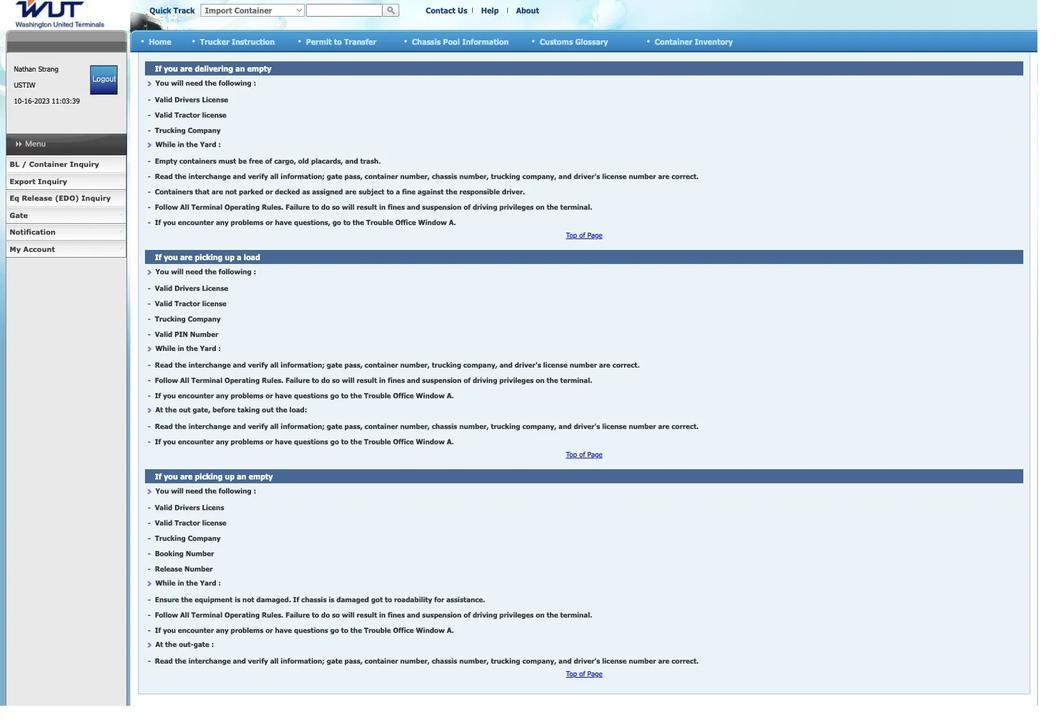 Task type: vqa. For each thing, say whether or not it's contained in the screenshot.
11:44:57
no



Task type: locate. For each thing, give the bounding box(es) containing it.
permit to transfer
[[306, 37, 377, 46]]

help link
[[482, 6, 499, 15]]

inquiry up export inquiry link
[[70, 160, 99, 168]]

eq release (edo) inquiry
[[10, 194, 111, 202]]

to
[[334, 37, 342, 46]]

2023
[[34, 97, 50, 105]]

inquiry
[[70, 160, 99, 168], [38, 177, 67, 185], [82, 194, 111, 202]]

0 horizontal spatial container
[[29, 160, 67, 168]]

container up the export inquiry
[[29, 160, 67, 168]]

inquiry for (edo)
[[82, 194, 111, 202]]

2 vertical spatial inquiry
[[82, 194, 111, 202]]

container left inventory
[[655, 37, 693, 46]]

bl / container inquiry link
[[6, 156, 127, 173]]

nathan strang
[[14, 65, 58, 73]]

export
[[10, 177, 36, 185]]

chassis
[[412, 37, 441, 46]]

1 vertical spatial inquiry
[[38, 177, 67, 185]]

transfer
[[344, 37, 377, 46]]

0 vertical spatial inquiry
[[70, 160, 99, 168]]

eq release (edo) inquiry link
[[6, 190, 127, 207]]

export inquiry link
[[6, 173, 127, 190]]

None text field
[[306, 4, 383, 17]]

login image
[[90, 65, 118, 95]]

1 horizontal spatial container
[[655, 37, 693, 46]]

us
[[458, 6, 468, 15]]

about link
[[517, 6, 540, 15]]

inquiry down bl / container inquiry
[[38, 177, 67, 185]]

/
[[22, 160, 27, 168]]

permit
[[306, 37, 332, 46]]

1 vertical spatial container
[[29, 160, 67, 168]]

inquiry inside "eq release (edo) inquiry" link
[[82, 194, 111, 202]]

gate link
[[6, 207, 127, 224]]

customs
[[540, 37, 573, 46]]

inquiry inside bl / container inquiry link
[[70, 160, 99, 168]]

inquiry right (edo)
[[82, 194, 111, 202]]

inventory
[[695, 37, 733, 46]]

container
[[655, 37, 693, 46], [29, 160, 67, 168]]

inquiry inside export inquiry link
[[38, 177, 67, 185]]

(edo)
[[55, 194, 79, 202]]



Task type: describe. For each thing, give the bounding box(es) containing it.
my
[[10, 245, 21, 253]]

gate
[[10, 211, 28, 219]]

10-16-2023 11:03:39
[[14, 97, 80, 105]]

chassis pool information
[[412, 37, 509, 46]]

home
[[149, 37, 171, 46]]

my account link
[[6, 241, 127, 258]]

10-
[[14, 97, 24, 105]]

account
[[23, 245, 55, 253]]

strang
[[38, 65, 58, 73]]

trucker
[[200, 37, 230, 46]]

contact us
[[426, 6, 468, 15]]

ustiw
[[14, 81, 35, 89]]

notification link
[[6, 224, 127, 241]]

track
[[174, 6, 195, 15]]

notification
[[10, 228, 56, 236]]

eq
[[10, 194, 19, 202]]

contact
[[426, 6, 456, 15]]

release
[[22, 194, 52, 202]]

pool
[[443, 37, 460, 46]]

contact us link
[[426, 6, 468, 15]]

quick
[[150, 6, 171, 15]]

16-
[[24, 97, 34, 105]]

inquiry for container
[[70, 160, 99, 168]]

export inquiry
[[10, 177, 67, 185]]

nathan
[[14, 65, 36, 73]]

bl
[[10, 160, 19, 168]]

customs glossary
[[540, 37, 609, 46]]

help
[[482, 6, 499, 15]]

information
[[462, 37, 509, 46]]

11:03:39
[[52, 97, 80, 105]]

glossary
[[576, 37, 609, 46]]

about
[[517, 6, 540, 15]]

0 vertical spatial container
[[655, 37, 693, 46]]

container inventory
[[655, 37, 733, 46]]

my account
[[10, 245, 55, 253]]

quick track
[[150, 6, 195, 15]]

bl / container inquiry
[[10, 160, 99, 168]]

instruction
[[232, 37, 275, 46]]

trucker instruction
[[200, 37, 275, 46]]



